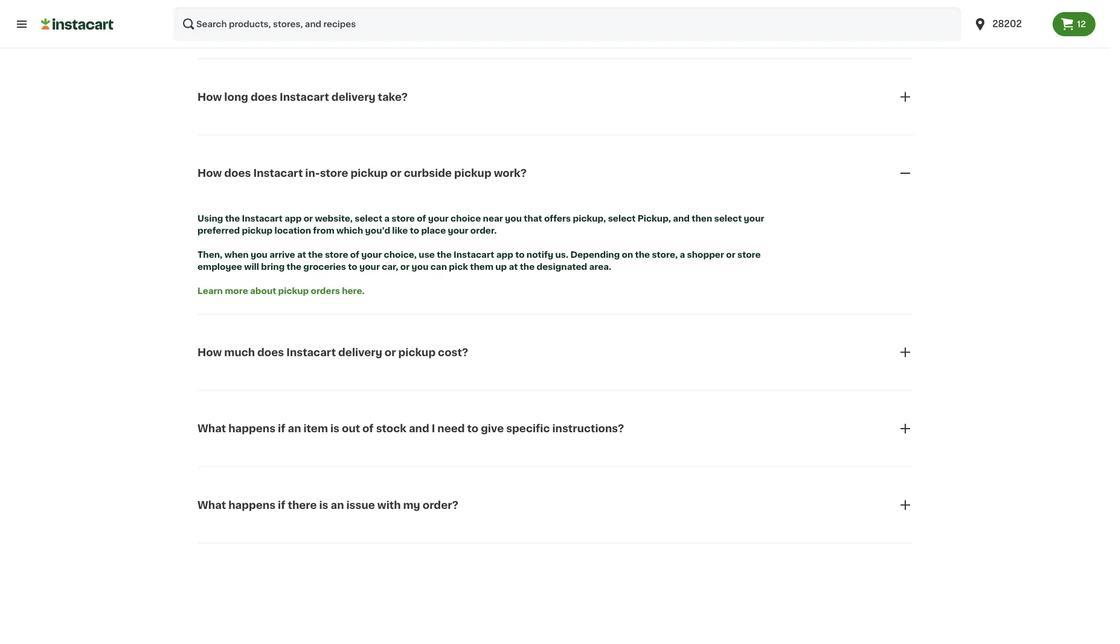 Task type: describe. For each thing, give the bounding box(es) containing it.
like
[[392, 226, 408, 235]]

what for what happens if there is an issue with my order?
[[197, 500, 226, 510]]

learn more about how to place an order here.
[[197, 31, 399, 40]]

using the instacart app or website, select a store of your choice near you that offers pickup, select pickup, and then select your preferred pickup location from which you'd like to place your order.
[[197, 214, 766, 235]]

and inside using the instacart app or website, select a store of your choice near you that offers pickup, select pickup, and then select your preferred pickup location from which you'd like to place your order.
[[673, 214, 690, 223]]

of for stock
[[362, 424, 374, 434]]

an inside 'dropdown button'
[[331, 500, 344, 510]]

use
[[419, 251, 435, 259]]

preferred
[[197, 226, 240, 235]]

2 select from the left
[[608, 214, 636, 223]]

is inside the what happens if there is an issue with my order? 'dropdown button'
[[319, 500, 328, 510]]

curbside
[[404, 168, 452, 179]]

place inside using the instacart app or website, select a store of your choice near you that offers pickup, select pickup, and then select your preferred pickup location from which you'd like to place your order.
[[421, 226, 446, 235]]

then
[[692, 214, 712, 223]]

store right shopper
[[737, 251, 761, 259]]

give
[[481, 424, 504, 434]]

instacart inside using the instacart app or website, select a store of your choice near you that offers pickup, select pickup, and then select your preferred pickup location from which you'd like to place your order.
[[242, 214, 283, 223]]

delivery for or
[[338, 347, 382, 358]]

choice,
[[384, 251, 417, 259]]

pickup,
[[638, 214, 671, 223]]

0 horizontal spatial you
[[251, 251, 267, 259]]

1 select from the left
[[355, 214, 382, 223]]

about for pickup
[[250, 287, 276, 295]]

pickup right in-
[[351, 168, 388, 179]]

of for your
[[350, 251, 359, 259]]

1 horizontal spatial here.
[[376, 31, 399, 40]]

area.
[[589, 263, 611, 271]]

when
[[224, 251, 249, 259]]

12 button
[[1053, 12, 1096, 36]]

a inside then, when you arrive at the store of your choice, use the instacart app to notify us. depending on the store, a shopper or store employee will bring the groceries to your car, or you can pick them up at the designated area.
[[680, 251, 685, 259]]

using
[[197, 214, 223, 223]]

an inside dropdown button
[[288, 424, 301, 434]]

1 28202 button from the left
[[966, 7, 1053, 41]]

to inside using the instacart app or website, select a store of your choice near you that offers pickup, select pickup, and then select your preferred pickup location from which you'd like to place your order.
[[410, 226, 419, 235]]

store inside dropdown button
[[320, 168, 348, 179]]

website,
[[315, 214, 353, 223]]

then,
[[197, 251, 222, 259]]

what happens if an item is out of stock and i need to give specific instructions?
[[197, 424, 624, 434]]

what happens if there is an issue with my order? button
[[197, 483, 913, 527]]

specific
[[506, 424, 550, 434]]

long
[[224, 92, 248, 102]]

what happens if there is an issue with my order?
[[197, 500, 458, 510]]

and inside dropdown button
[[409, 424, 429, 434]]

choice
[[451, 214, 481, 223]]

more for learn more about how to place an order here.
[[225, 31, 248, 40]]

a inside using the instacart app or website, select a store of your choice near you that offers pickup, select pickup, and then select your preferred pickup location from which you'd like to place your order.
[[384, 214, 390, 223]]

does inside how does instacart in-store pickup or curbside pickup work? dropdown button
[[224, 168, 251, 179]]

can
[[430, 263, 447, 271]]

issue
[[346, 500, 375, 510]]

learn more about how to place an order here. link
[[197, 31, 399, 40]]

3 select from the left
[[714, 214, 742, 223]]

about for how
[[250, 31, 276, 40]]

offers
[[544, 214, 571, 223]]

delivery for take?
[[331, 92, 375, 102]]

there
[[288, 500, 317, 510]]

how for how does instacart in-store pickup or curbside pickup work?
[[197, 168, 222, 179]]

how for how much does instacart delivery or pickup cost?
[[197, 347, 222, 358]]

your left the car,
[[359, 263, 380, 271]]

learn for learn more about how to place an order here.
[[197, 31, 223, 40]]

orders
[[311, 287, 340, 295]]

pickup left work?
[[454, 168, 491, 179]]

to left notify
[[515, 251, 525, 259]]

order.
[[470, 226, 497, 235]]

pickup,
[[573, 214, 606, 223]]

in-
[[305, 168, 320, 179]]

shopper
[[687, 251, 724, 259]]

store inside using the instacart app or website, select a store of your choice near you that offers pickup, select pickup, and then select your preferred pickup location from which you'd like to place your order.
[[392, 214, 415, 223]]

how
[[278, 31, 297, 40]]

on
[[622, 251, 633, 259]]

your right then
[[744, 214, 764, 223]]

does for long
[[251, 92, 277, 102]]

how much does instacart delivery or pickup cost? button
[[197, 331, 913, 374]]

store,
[[652, 251, 678, 259]]

store up groceries
[[325, 251, 348, 259]]

up
[[495, 263, 507, 271]]

you inside using the instacart app or website, select a store of your choice near you that offers pickup, select pickup, and then select your preferred pickup location from which you'd like to place your order.
[[505, 214, 522, 223]]

1 horizontal spatial you
[[412, 263, 428, 271]]

employee
[[197, 263, 242, 271]]

learn more about pickup orders here. link
[[197, 287, 365, 295]]

to right how
[[299, 31, 308, 40]]

item
[[303, 424, 328, 434]]

to inside dropdown button
[[467, 424, 478, 434]]

then, when you arrive at the store of your choice, use the instacart app to notify us. depending on the store, a shopper or store employee will bring the groceries to your car, or you can pick them up at the designated area.
[[197, 251, 763, 271]]

how does instacart in-store pickup or curbside pickup work? button
[[197, 152, 913, 195]]

instacart logo image
[[41, 17, 114, 31]]

the down arrive at the left top of the page
[[287, 263, 301, 271]]

groceries
[[303, 263, 346, 271]]



Task type: locate. For each thing, give the bounding box(es) containing it.
what
[[197, 424, 226, 434], [197, 500, 226, 510]]

1 vertical spatial more
[[225, 287, 248, 295]]

2 horizontal spatial select
[[714, 214, 742, 223]]

0 horizontal spatial select
[[355, 214, 382, 223]]

if left item
[[278, 424, 285, 434]]

at right up
[[509, 263, 518, 271]]

if left there
[[278, 500, 285, 510]]

and left then
[[673, 214, 690, 223]]

does inside how long does instacart delivery take? dropdown button
[[251, 92, 277, 102]]

order?
[[423, 500, 458, 510]]

0 vertical spatial if
[[278, 424, 285, 434]]

instacart inside 'dropdown button'
[[286, 347, 336, 358]]

you left that
[[505, 214, 522, 223]]

1 vertical spatial and
[[409, 424, 429, 434]]

to
[[299, 31, 308, 40], [410, 226, 419, 235], [515, 251, 525, 259], [348, 263, 357, 271], [467, 424, 478, 434]]

how long does instacart delivery take? button
[[197, 75, 913, 119]]

how inside 'dropdown button'
[[197, 347, 222, 358]]

what inside what happens if an item is out of stock and i need to give specific instructions? dropdown button
[[197, 424, 226, 434]]

how
[[197, 92, 222, 102], [197, 168, 222, 179], [197, 347, 222, 358]]

to left give
[[467, 424, 478, 434]]

2 vertical spatial you
[[412, 263, 428, 271]]

place
[[310, 31, 335, 40], [421, 226, 446, 235]]

us.
[[555, 251, 568, 259]]

is left out
[[330, 424, 339, 434]]

delivery
[[331, 92, 375, 102], [338, 347, 382, 358]]

with
[[377, 500, 401, 510]]

how for how long does instacart delivery take?
[[197, 92, 222, 102]]

designated
[[537, 263, 587, 271]]

how left "long"
[[197, 92, 222, 102]]

app up up
[[496, 251, 513, 259]]

1 vertical spatial does
[[224, 168, 251, 179]]

0 vertical spatial a
[[384, 214, 390, 223]]

work?
[[494, 168, 527, 179]]

0 vertical spatial place
[[310, 31, 335, 40]]

0 horizontal spatial here.
[[342, 287, 365, 295]]

1 vertical spatial if
[[278, 500, 285, 510]]

0 vertical spatial at
[[297, 251, 306, 259]]

0 vertical spatial and
[[673, 214, 690, 223]]

does up "preferred"
[[224, 168, 251, 179]]

1 vertical spatial of
[[350, 251, 359, 259]]

location
[[274, 226, 311, 235]]

1 horizontal spatial of
[[362, 424, 374, 434]]

0 vertical spatial what
[[197, 424, 226, 434]]

0 horizontal spatial and
[[409, 424, 429, 434]]

about down the bring
[[250, 287, 276, 295]]

need
[[437, 424, 465, 434]]

the inside using the instacart app or website, select a store of your choice near you that offers pickup, select pickup, and then select your preferred pickup location from which you'd like to place your order.
[[225, 214, 240, 223]]

1 vertical spatial what
[[197, 500, 226, 510]]

take?
[[378, 92, 408, 102]]

store
[[320, 168, 348, 179], [392, 214, 415, 223], [325, 251, 348, 259], [737, 251, 761, 259]]

learn more about pickup orders here.
[[197, 287, 365, 295]]

an left item
[[288, 424, 301, 434]]

2 if from the top
[[278, 500, 285, 510]]

1 vertical spatial is
[[319, 500, 328, 510]]

car,
[[382, 263, 398, 271]]

1 how from the top
[[197, 92, 222, 102]]

arrive
[[269, 251, 295, 259]]

if
[[278, 424, 285, 434], [278, 500, 285, 510]]

app up location
[[285, 214, 302, 223]]

your down choice
[[448, 226, 468, 235]]

1 horizontal spatial app
[[496, 251, 513, 259]]

2 more from the top
[[225, 287, 248, 295]]

that
[[524, 214, 542, 223]]

of up use
[[417, 214, 426, 223]]

instacart
[[280, 92, 329, 102], [253, 168, 303, 179], [242, 214, 283, 223], [454, 251, 494, 259], [286, 347, 336, 358]]

the up "preferred"
[[225, 214, 240, 223]]

1 horizontal spatial and
[[673, 214, 690, 223]]

or inside how does instacart in-store pickup or curbside pickup work? dropdown button
[[390, 168, 402, 179]]

store up website,
[[320, 168, 348, 179]]

bring
[[261, 263, 285, 271]]

out
[[342, 424, 360, 434]]

1 vertical spatial learn
[[197, 287, 223, 295]]

notify
[[527, 251, 553, 259]]

or inside using the instacart app or website, select a store of your choice near you that offers pickup, select pickup, and then select your preferred pickup location from which you'd like to place your order.
[[304, 214, 313, 223]]

12
[[1077, 20, 1086, 28]]

more left how
[[225, 31, 248, 40]]

how left much
[[197, 347, 222, 358]]

select right 'pickup,'
[[608, 214, 636, 223]]

of down which
[[350, 251, 359, 259]]

2 happens from the top
[[228, 500, 275, 510]]

is
[[330, 424, 339, 434], [319, 500, 328, 510]]

to right groceries
[[348, 263, 357, 271]]

0 horizontal spatial is
[[319, 500, 328, 510]]

more down will
[[225, 287, 248, 295]]

does right "long"
[[251, 92, 277, 102]]

stock
[[376, 424, 406, 434]]

the
[[225, 214, 240, 223], [308, 251, 323, 259], [437, 251, 452, 259], [635, 251, 650, 259], [287, 263, 301, 271], [520, 263, 535, 271]]

near
[[483, 214, 503, 223]]

pick
[[449, 263, 468, 271]]

and left i
[[409, 424, 429, 434]]

0 vertical spatial happens
[[228, 424, 275, 434]]

which
[[336, 226, 363, 235]]

here. right 'orders' on the left top of the page
[[342, 287, 365, 295]]

0 vertical spatial does
[[251, 92, 277, 102]]

0 vertical spatial is
[[330, 424, 339, 434]]

place up use
[[421, 226, 446, 235]]

0 vertical spatial about
[[250, 31, 276, 40]]

a
[[384, 214, 390, 223], [680, 251, 685, 259]]

1 about from the top
[[250, 31, 276, 40]]

and
[[673, 214, 690, 223], [409, 424, 429, 434]]

2 about from the top
[[250, 287, 276, 295]]

if inside dropdown button
[[278, 424, 285, 434]]

a right store, on the right
[[680, 251, 685, 259]]

1 vertical spatial you
[[251, 251, 267, 259]]

1 vertical spatial place
[[421, 226, 446, 235]]

a up you'd
[[384, 214, 390, 223]]

pickup inside how much does instacart delivery or pickup cost? 'dropdown button'
[[398, 347, 436, 358]]

learn for learn more about pickup orders here.
[[197, 287, 223, 295]]

an
[[337, 31, 348, 40], [288, 424, 301, 434], [331, 500, 344, 510]]

1 horizontal spatial place
[[421, 226, 446, 235]]

how up using
[[197, 168, 222, 179]]

your left choice
[[428, 214, 449, 223]]

0 vertical spatial an
[[337, 31, 348, 40]]

happens for an
[[228, 424, 275, 434]]

0 horizontal spatial place
[[310, 31, 335, 40]]

1 vertical spatial about
[[250, 287, 276, 295]]

0 vertical spatial how
[[197, 92, 222, 102]]

here.
[[376, 31, 399, 40], [342, 287, 365, 295]]

i
[[432, 424, 435, 434]]

the up groceries
[[308, 251, 323, 259]]

your
[[428, 214, 449, 223], [744, 214, 764, 223], [448, 226, 468, 235], [361, 251, 382, 259], [359, 263, 380, 271]]

is inside what happens if an item is out of stock and i need to give specific instructions? dropdown button
[[330, 424, 339, 434]]

cost?
[[438, 347, 468, 358]]

my
[[403, 500, 420, 510]]

of inside dropdown button
[[362, 424, 374, 434]]

1 vertical spatial at
[[509, 263, 518, 271]]

or
[[390, 168, 402, 179], [304, 214, 313, 223], [726, 251, 735, 259], [400, 263, 410, 271], [385, 347, 396, 358]]

1 vertical spatial here.
[[342, 287, 365, 295]]

0 horizontal spatial of
[[350, 251, 359, 259]]

does for much
[[257, 347, 284, 358]]

app inside using the instacart app or website, select a store of your choice near you that offers pickup, select pickup, and then select your preferred pickup location from which you'd like to place your order.
[[285, 214, 302, 223]]

0 horizontal spatial at
[[297, 251, 306, 259]]

the right the on at the top of page
[[635, 251, 650, 259]]

from
[[313, 226, 334, 235]]

at
[[297, 251, 306, 259], [509, 263, 518, 271]]

pickup up when
[[242, 226, 272, 235]]

of right out
[[362, 424, 374, 434]]

here. right order
[[376, 31, 399, 40]]

what for what happens if an item is out of stock and i need to give specific instructions?
[[197, 424, 226, 434]]

pickup down the bring
[[278, 287, 309, 295]]

does right much
[[257, 347, 284, 358]]

28202 button
[[966, 7, 1053, 41], [973, 7, 1045, 41]]

1 learn from the top
[[197, 31, 223, 40]]

of
[[417, 214, 426, 223], [350, 251, 359, 259], [362, 424, 374, 434]]

pickup left cost?
[[398, 347, 436, 358]]

1 horizontal spatial is
[[330, 424, 339, 434]]

1 horizontal spatial a
[[680, 251, 685, 259]]

app
[[285, 214, 302, 223], [496, 251, 513, 259]]

the down notify
[[520, 263, 535, 271]]

if for there
[[278, 500, 285, 510]]

more
[[225, 31, 248, 40], [225, 287, 248, 295]]

you down use
[[412, 263, 428, 271]]

2 vertical spatial an
[[331, 500, 344, 510]]

1 what from the top
[[197, 424, 226, 434]]

2 vertical spatial does
[[257, 347, 284, 358]]

2 what from the top
[[197, 500, 226, 510]]

more for learn more about pickup orders here.
[[225, 287, 248, 295]]

1 vertical spatial app
[[496, 251, 513, 259]]

2 28202 button from the left
[[973, 7, 1045, 41]]

2 horizontal spatial of
[[417, 214, 426, 223]]

how long does instacart delivery take?
[[197, 92, 408, 102]]

2 horizontal spatial you
[[505, 214, 522, 223]]

1 vertical spatial how
[[197, 168, 222, 179]]

0 vertical spatial more
[[225, 31, 248, 40]]

happens inside dropdown button
[[228, 424, 275, 434]]

of inside using the instacart app or website, select a store of your choice near you that offers pickup, select pickup, and then select your preferred pickup location from which you'd like to place your order.
[[417, 214, 426, 223]]

an left the issue
[[331, 500, 344, 510]]

an left order
[[337, 31, 348, 40]]

2 vertical spatial of
[[362, 424, 374, 434]]

learn
[[197, 31, 223, 40], [197, 287, 223, 295]]

3 how from the top
[[197, 347, 222, 358]]

select right then
[[714, 214, 742, 223]]

Search field
[[174, 7, 961, 41]]

2 how from the top
[[197, 168, 222, 179]]

delivery inside dropdown button
[[331, 92, 375, 102]]

None search field
[[174, 7, 961, 41]]

1 vertical spatial delivery
[[338, 347, 382, 358]]

at right arrive at the left top of the page
[[297, 251, 306, 259]]

how does instacart in-store pickup or curbside pickup work?
[[197, 168, 527, 179]]

is right there
[[319, 500, 328, 510]]

instacart inside then, when you arrive at the store of your choice, use the instacart app to notify us. depending on the store, a shopper or store employee will bring the groceries to your car, or you can pick them up at the designated area.
[[454, 251, 494, 259]]

2 vertical spatial how
[[197, 347, 222, 358]]

order
[[350, 31, 374, 40]]

you up will
[[251, 251, 267, 259]]

does inside how much does instacart delivery or pickup cost? 'dropdown button'
[[257, 347, 284, 358]]

0 vertical spatial delivery
[[331, 92, 375, 102]]

store up like
[[392, 214, 415, 223]]

about left how
[[250, 31, 276, 40]]

0 vertical spatial you
[[505, 214, 522, 223]]

1 happens from the top
[[228, 424, 275, 434]]

pickup inside using the instacart app or website, select a store of your choice near you that offers pickup, select pickup, and then select your preferred pickup location from which you'd like to place your order.
[[242, 226, 272, 235]]

0 vertical spatial learn
[[197, 31, 223, 40]]

0 horizontal spatial app
[[285, 214, 302, 223]]

1 more from the top
[[225, 31, 248, 40]]

the up can in the left top of the page
[[437, 251, 452, 259]]

depending
[[570, 251, 620, 259]]

0 vertical spatial here.
[[376, 31, 399, 40]]

1 vertical spatial happens
[[228, 500, 275, 510]]

will
[[244, 263, 259, 271]]

delivery inside 'dropdown button'
[[338, 347, 382, 358]]

0 vertical spatial app
[[285, 214, 302, 223]]

1 horizontal spatial at
[[509, 263, 518, 271]]

instructions?
[[552, 424, 624, 434]]

your up the car,
[[361, 251, 382, 259]]

0 vertical spatial of
[[417, 214, 426, 223]]

1 if from the top
[[278, 424, 285, 434]]

about
[[250, 31, 276, 40], [250, 287, 276, 295]]

how much does instacart delivery or pickup cost?
[[197, 347, 468, 358]]

select up you'd
[[355, 214, 382, 223]]

1 vertical spatial a
[[680, 251, 685, 259]]

place right how
[[310, 31, 335, 40]]

of inside then, when you arrive at the store of your choice, use the instacart app to notify us. depending on the store, a shopper or store employee will bring the groceries to your car, or you can pick them up at the designated area.
[[350, 251, 359, 259]]

much
[[224, 347, 255, 358]]

to right like
[[410, 226, 419, 235]]

what inside the what happens if there is an issue with my order? 'dropdown button'
[[197, 500, 226, 510]]

happens inside 'dropdown button'
[[228, 500, 275, 510]]

if for an
[[278, 424, 285, 434]]

them
[[470, 263, 493, 271]]

if inside 'dropdown button'
[[278, 500, 285, 510]]

select
[[355, 214, 382, 223], [608, 214, 636, 223], [714, 214, 742, 223]]

0 horizontal spatial a
[[384, 214, 390, 223]]

or inside how much does instacart delivery or pickup cost? 'dropdown button'
[[385, 347, 396, 358]]

app inside then, when you arrive at the store of your choice, use the instacart app to notify us. depending on the store, a shopper or store employee will bring the groceries to your car, or you can pick them up at the designated area.
[[496, 251, 513, 259]]

1 horizontal spatial select
[[608, 214, 636, 223]]

2 learn from the top
[[197, 287, 223, 295]]

what happens if an item is out of stock and i need to give specific instructions? button
[[197, 407, 913, 451]]

28202
[[992, 20, 1022, 28]]

you'd
[[365, 226, 390, 235]]

happens
[[228, 424, 275, 434], [228, 500, 275, 510]]

happens for there
[[228, 500, 275, 510]]

1 vertical spatial an
[[288, 424, 301, 434]]



Task type: vqa. For each thing, say whether or not it's contained in the screenshot.
website,
yes



